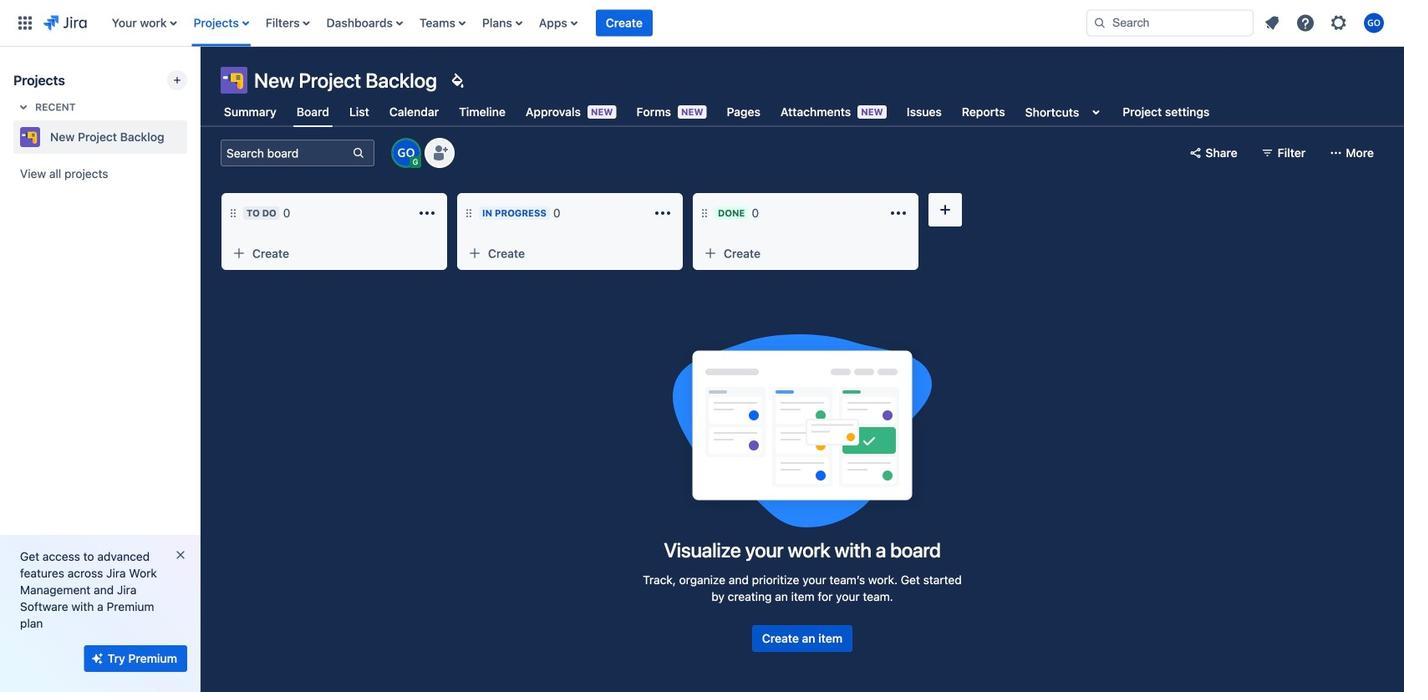 Task type: describe. For each thing, give the bounding box(es) containing it.
close premium upgrade banner image
[[174, 548, 187, 562]]

0 horizontal spatial list
[[103, 0, 1073, 46]]

notifications image
[[1262, 13, 1282, 33]]

1 column actions menu image from the left
[[417, 203, 437, 223]]

help image
[[1296, 13, 1316, 33]]

appswitcher icon image
[[15, 13, 35, 33]]

Search field
[[1087, 10, 1254, 36]]

add to starred image
[[182, 127, 202, 147]]

2 column actions menu image from the left
[[889, 203, 909, 223]]

collapse recent projects image
[[13, 97, 33, 117]]

add people image
[[430, 143, 450, 163]]

1 horizontal spatial list
[[1257, 8, 1394, 38]]



Task type: locate. For each thing, give the bounding box(es) containing it.
jira image
[[43, 13, 87, 33], [43, 13, 87, 33]]

tab list
[[211, 97, 1223, 127]]

Search board text field
[[222, 141, 350, 165]]

list item
[[596, 0, 653, 46]]

create column image
[[935, 200, 956, 220]]

settings image
[[1329, 13, 1349, 33]]

primary element
[[10, 0, 1073, 46]]

column actions menu image left create column icon
[[889, 203, 909, 223]]

sidebar navigation image
[[182, 67, 219, 100]]

0 horizontal spatial column actions menu image
[[417, 203, 437, 223]]

column actions menu image
[[417, 203, 437, 223], [889, 203, 909, 223]]

create project image
[[171, 74, 184, 87]]

1 horizontal spatial column actions menu image
[[889, 203, 909, 223]]

column actions menu image down add people image
[[417, 203, 437, 223]]

your profile and settings image
[[1364, 13, 1384, 33]]

None search field
[[1087, 10, 1254, 36]]

list
[[103, 0, 1073, 46], [1257, 8, 1394, 38]]

set project background image
[[447, 70, 467, 90]]

search image
[[1093, 16, 1107, 30]]

banner
[[0, 0, 1404, 47]]



Task type: vqa. For each thing, say whether or not it's contained in the screenshot.
CREATE ISSUE icon
no



